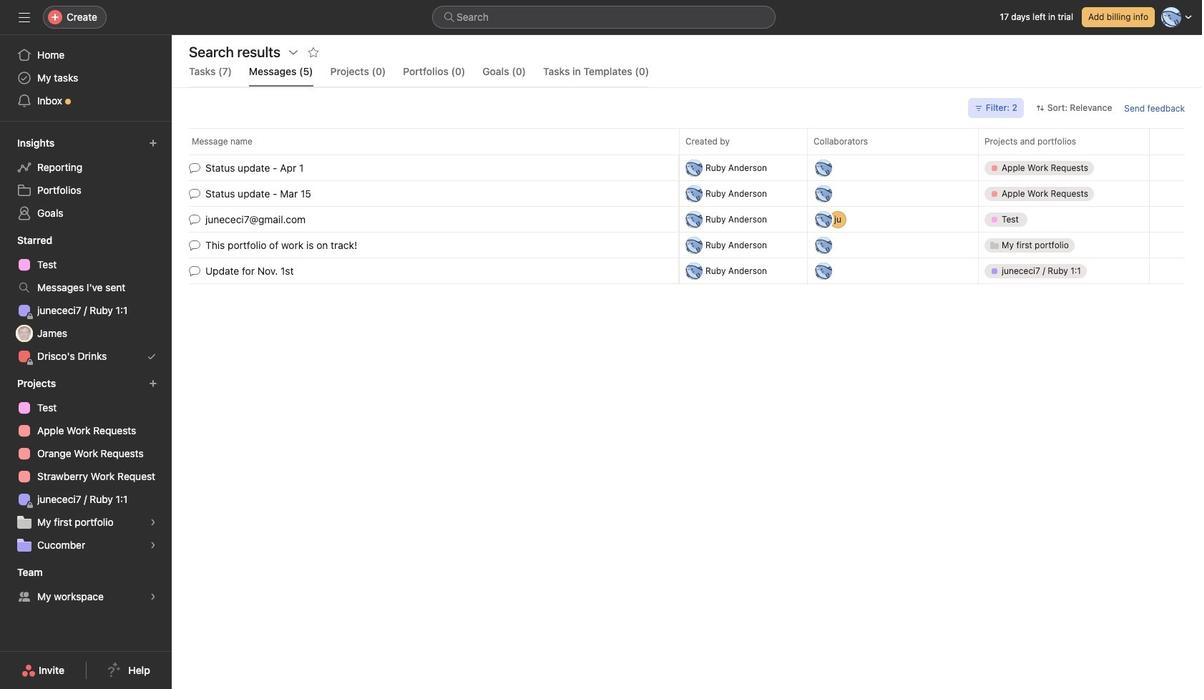 Task type: describe. For each thing, give the bounding box(es) containing it.
conversation name for status update - apr 1 cell
[[172, 155, 679, 181]]

insights element
[[0, 130, 172, 228]]

new insights image
[[149, 139, 157, 147]]

see details, cucomber image
[[149, 541, 157, 550]]

see details, my first portfolio image
[[149, 518, 157, 527]]

add to starred image
[[308, 47, 319, 58]]

global element
[[0, 35, 172, 121]]

2 column header from the left
[[679, 128, 812, 155]]

see details, my workspace image
[[149, 593, 157, 601]]

conversation name for this portfolio of work is on track! cell
[[172, 232, 679, 258]]

3 column header from the left
[[807, 128, 983, 155]]

hide sidebar image
[[19, 11, 30, 23]]

1 column header from the left
[[189, 128, 683, 155]]

starred element
[[0, 228, 172, 371]]

teams element
[[0, 560, 172, 611]]

actions image
[[288, 47, 299, 58]]



Task type: locate. For each thing, give the bounding box(es) containing it.
cell
[[679, 155, 808, 181], [978, 155, 1150, 181], [679, 180, 808, 207], [978, 180, 1150, 207], [679, 206, 808, 233], [978, 206, 1150, 233], [679, 232, 808, 258], [679, 258, 808, 284], [978, 258, 1150, 284]]

list box
[[432, 6, 776, 29]]

new project or portfolio image
[[149, 379, 157, 388]]

conversation name for update for nov. 1st cell
[[172, 258, 679, 284]]

column header
[[189, 128, 683, 155], [679, 128, 812, 155], [807, 128, 983, 155], [978, 128, 1154, 155]]

conversation name for status update - mar 15 cell
[[172, 180, 679, 207]]

projects element
[[0, 371, 172, 560]]

tab list
[[189, 64, 649, 87]]

row
[[172, 128, 1202, 155], [172, 154, 1202, 182], [189, 154, 1185, 155], [172, 179, 1202, 208], [172, 205, 1202, 234], [172, 231, 1202, 259], [172, 257, 1202, 285]]

4 column header from the left
[[978, 128, 1154, 155]]

conversation name for junececi7@gmail.com cell
[[172, 206, 679, 233]]

tree grid
[[172, 154, 1202, 285]]



Task type: vqa. For each thing, say whether or not it's contained in the screenshot.
Global element
yes



